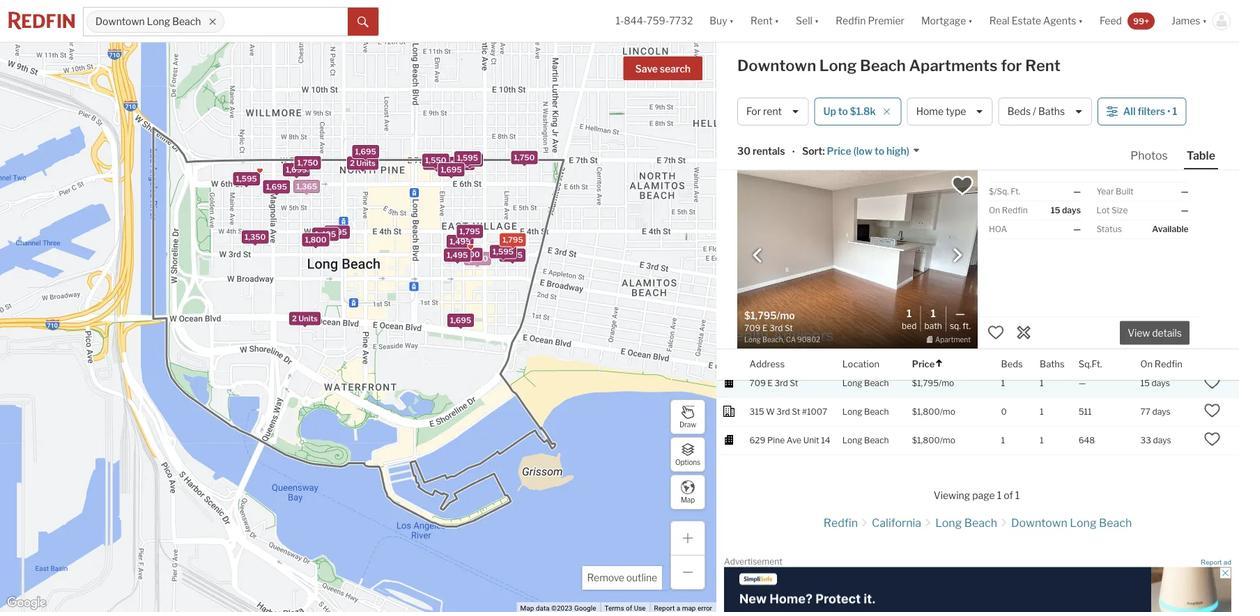 Task type: locate. For each thing, give the bounding box(es) containing it.
13
[[1141, 7, 1150, 17]]

0 vertical spatial $1,800 /mo
[[913, 407, 956, 417]]

1 $1,750 from the top
[[913, 293, 940, 303]]

$1,695 /mo left $/sq.
[[913, 178, 955, 188]]

2 0 from the top
[[1002, 207, 1007, 217]]

2 28 days from the top
[[1141, 235, 1172, 246]]

redfin left premier at top
[[836, 15, 866, 27]]

blvd left '#1010'
[[802, 207, 819, 217]]

sort :
[[803, 145, 825, 157]]

0 vertical spatial 6th
[[779, 35, 793, 45]]

buy ▾
[[710, 15, 734, 27]]

ft. inside — sq. ft.
[[963, 321, 971, 331]]

648
[[1079, 436, 1096, 446]]

ocean for #903
[[779, 150, 804, 160]]

1 vertical spatial $1,595
[[913, 35, 940, 45]]

days
[[1152, 7, 1171, 17], [1148, 35, 1167, 45], [1152, 92, 1170, 103], [1154, 121, 1172, 131], [1154, 150, 1172, 160], [1153, 178, 1172, 188], [1063, 205, 1082, 215], [1154, 235, 1172, 246], [1153, 321, 1172, 331], [1154, 350, 1172, 360], [1152, 378, 1171, 388], [1153, 407, 1171, 417], [1154, 436, 1172, 446]]

455
[[750, 207, 766, 217]]

1,595 right 1,450
[[493, 247, 514, 256]]

1,495 down 1,365
[[315, 230, 336, 239]]

st for 608 w 6th st
[[795, 35, 803, 45]]

3rd right 709
[[775, 378, 789, 388]]

$1,595 /mo
[[913, 7, 955, 17], [913, 35, 955, 45], [913, 64, 955, 74]]

37
[[1141, 321, 1152, 331]]

1 $1,795 /mo from the top
[[913, 350, 955, 360]]

days for 650 linden ave
[[1152, 7, 1171, 17]]

2 vertical spatial ocean
[[775, 207, 800, 217]]

1,800
[[305, 236, 327, 245]]

beds down the x-out this home icon
[[1002, 359, 1023, 370]]

price inside price (low to high) button
[[827, 145, 852, 157]]

remove up to $1.8k image
[[883, 107, 892, 116]]

pine
[[768, 436, 785, 446]]

2 horizontal spatial downtown
[[1012, 516, 1068, 530]]

$1,595 /mo for 241 lime ave
[[913, 64, 955, 74]]

0 vertical spatial 1,595
[[457, 153, 478, 162]]

0 vertical spatial 3rd
[[775, 378, 789, 388]]

1,795 up 1,400 at the top left of page
[[460, 227, 480, 236]]

▾ for james ▾
[[1203, 15, 1208, 27]]

1,495
[[459, 155, 480, 164], [315, 230, 336, 239], [450, 237, 471, 246], [447, 251, 468, 260]]

bath
[[925, 321, 943, 331]]

0 vertical spatial 2
[[350, 159, 355, 168]]

$/sq. ft.
[[989, 187, 1021, 197]]

0 horizontal spatial •
[[793, 146, 796, 158]]

12 days
[[1141, 92, 1170, 103]]

baths inside button
[[1039, 106, 1066, 117]]

unit left 10
[[806, 321, 822, 331]]

$1,795 for 709 e 3rd st
[[913, 378, 939, 388]]

1 vertical spatial 1,595
[[236, 174, 257, 184]]

beds inside beds / baths button
[[1008, 106, 1031, 117]]

0 up 'hoa'
[[1002, 207, 1007, 217]]

/mo for 526 magnolia ave
[[940, 178, 955, 188]]

blvd left #707
[[806, 92, 823, 103]]

$1,695 /mo down home
[[913, 121, 955, 131]]

$1,695 /mo for 419 e 6th st
[[913, 121, 955, 131]]

st
[[795, 35, 803, 45], [789, 121, 797, 131], [784, 235, 792, 246], [793, 264, 801, 274], [790, 378, 799, 388], [792, 407, 801, 417]]

455 e ocean blvd #1010 long beach
[[750, 207, 889, 217]]

baths button
[[1040, 349, 1065, 380]]

• inside 30 rentals •
[[793, 146, 796, 158]]

all filters • 1 button
[[1098, 98, 1187, 126]]

days for 647 olive ave unit 10
[[1153, 321, 1172, 331]]

1,595 right 1,550
[[457, 153, 478, 162]]

x-out this home image
[[1016, 324, 1033, 341]]

ave for 241 lime ave
[[787, 64, 802, 74]]

0 vertical spatial blvd
[[806, 92, 823, 103]]

redfin down $/sq. ft.
[[1003, 205, 1028, 215]]

0 vertical spatial price
[[827, 145, 852, 157]]

1 horizontal spatial 23
[[1141, 178, 1152, 188]]

/mo for 419 e 6th st
[[940, 121, 955, 131]]

1,495 left 1,575 at left
[[447, 251, 468, 260]]

days for 338 linden ave
[[1154, 350, 1172, 360]]

#1007
[[802, 407, 828, 417]]

419
[[750, 121, 765, 131]]

0 vertical spatial •
[[1168, 106, 1171, 117]]

days for 629 pine ave unit 14
[[1154, 436, 1172, 446]]

0 horizontal spatial 1,595
[[236, 174, 257, 184]]

blvd left #903
[[806, 150, 823, 160]]

▾ right buy
[[730, 15, 734, 27]]

$1,695 /mo up next button image
[[913, 235, 955, 246]]

linden for 650
[[768, 7, 795, 17]]

2 $1,795 from the top
[[913, 378, 939, 388]]

/mo
[[940, 7, 955, 17], [940, 35, 955, 45], [940, 64, 955, 74], [939, 92, 955, 103], [940, 121, 955, 131], [940, 178, 955, 188], [940, 207, 955, 217], [940, 235, 955, 246], [940, 264, 955, 274], [940, 293, 955, 303], [940, 321, 955, 331], [939, 350, 955, 360], [939, 378, 955, 388], [940, 407, 956, 417], [940, 436, 956, 446]]

3 0 from the top
[[1002, 407, 1007, 417]]

table button
[[1185, 148, 1219, 169]]

2 vertical spatial $1,595 /mo
[[913, 64, 955, 74]]

0 vertical spatial 360
[[750, 92, 767, 103]]

long beach for 629 pine ave unit 14
[[843, 436, 889, 446]]

0 vertical spatial $1,800
[[913, 407, 940, 417]]

0 vertical spatial unit
[[806, 321, 822, 331]]

baths right the /
[[1039, 106, 1066, 117]]

price button
[[913, 349, 944, 380]]

$1,595 /mo down mortgage
[[913, 35, 955, 45]]

$1,750 /mo
[[913, 293, 955, 303], [913, 321, 955, 331]]

to
[[839, 106, 848, 117], [875, 145, 885, 157]]

price down bath
[[913, 359, 935, 370]]

• inside all filters • 1 button
[[1168, 106, 1171, 117]]

1 vertical spatial 360
[[750, 150, 767, 160]]

1 vertical spatial units
[[299, 314, 318, 323]]

w right the 608
[[769, 35, 777, 45]]

0 vertical spatial units
[[357, 159, 376, 168]]

1 vertical spatial 15
[[1141, 378, 1151, 388]]

$1,595 for 241 lime ave
[[913, 64, 940, 74]]

• for all filters • 1
[[1168, 106, 1171, 117]]

$1,800 /mo down price button
[[913, 407, 956, 417]]

1 vertical spatial downtown long beach
[[1012, 516, 1133, 530]]

1 $1,595 /mo from the top
[[913, 7, 955, 17]]

beds left the /
[[1008, 106, 1031, 117]]

sq.ft. button
[[1079, 349, 1103, 380]]

$1,675
[[913, 92, 939, 103]]

360 up 526
[[750, 150, 767, 160]]

0 vertical spatial 0
[[1002, 35, 1007, 45]]

e right 709
[[768, 378, 773, 388]]

w right 315
[[766, 407, 775, 417]]

360 w ocean blvd #903 long beach
[[750, 150, 889, 160]]

favorite this home image down table "button"
[[1205, 174, 1221, 190]]

favorite this home image right the 33 days
[[1205, 431, 1221, 448]]

0 for $1,695 /mo
[[1002, 207, 1007, 217]]

3rd for w
[[777, 407, 790, 417]]

linden right 650
[[768, 7, 795, 17]]

2 $1,795 /mo from the top
[[913, 378, 955, 388]]

$1,595 down mortgage
[[913, 35, 940, 45]]

$1,595 /mo for 650 linden ave
[[913, 7, 955, 17]]

6 ▾ from the left
[[1203, 15, 1208, 27]]

1,495 up 1,400 at the top left of page
[[450, 237, 471, 246]]

$1,800
[[913, 407, 940, 417], [913, 436, 940, 446]]

0 horizontal spatial rent
[[751, 15, 773, 27]]

2 $1,695 /mo from the top
[[913, 178, 955, 188]]

0 horizontal spatial downtown long beach
[[96, 16, 201, 27]]

1 horizontal spatial price
[[913, 359, 935, 370]]

w right 401
[[767, 264, 776, 274]]

/mo for 650 linden ave
[[940, 7, 955, 17]]

None search field
[[224, 8, 348, 36]]

long beach for 241 lime ave
[[843, 64, 889, 74]]

1 horizontal spatial •
[[1168, 106, 1171, 117]]

0 vertical spatial linden
[[768, 7, 795, 17]]

long beach for 650 linden ave
[[843, 7, 889, 17]]

650 linden ave
[[750, 7, 812, 17]]

price for price (low to high)
[[827, 145, 852, 157]]

downtown long beach left remove downtown long beach icon
[[96, 16, 201, 27]]

2 $1,800 /mo from the top
[[913, 436, 956, 446]]

1 horizontal spatial to
[[875, 145, 885, 157]]

home
[[917, 106, 944, 117]]

2 horizontal spatial 1,595
[[493, 247, 514, 256]]

2 vertical spatial $1,595
[[913, 64, 940, 74]]

3 $1,595 from the top
[[913, 64, 940, 74]]

rent up the 608
[[751, 15, 773, 27]]

to right up
[[839, 106, 848, 117]]

days for 315 w 3rd st #1007
[[1153, 407, 1171, 417]]

464
[[1079, 178, 1096, 188]]

w
[[769, 35, 777, 45], [768, 92, 777, 103], [768, 150, 777, 160], [767, 264, 776, 274], [766, 407, 775, 417]]

to right the (low
[[875, 145, 885, 157]]

on up 'hoa'
[[989, 205, 1001, 215]]

3 favorite this home image from the top
[[1205, 431, 1221, 448]]

1 vertical spatial 15 days
[[1141, 378, 1171, 388]]

st for 23 e 7th st
[[784, 235, 792, 246]]

redfin inside on redfin button
[[1155, 359, 1183, 370]]

1 vertical spatial linden
[[768, 350, 795, 360]]

rent right for
[[1026, 56, 1061, 75]]

0 vertical spatial $1,595 /mo
[[913, 7, 955, 17]]

favorite this home image right photos button
[[1205, 145, 1221, 162]]

6th right 401
[[777, 264, 791, 274]]

#903
[[825, 150, 847, 160]]

w for 360 w ocean blvd #707 long beach
[[768, 92, 777, 103]]

submit search image
[[358, 17, 369, 28]]

5 $1,695 from the top
[[913, 235, 940, 246]]

0 vertical spatial $1,795
[[913, 350, 939, 360]]

2 28 from the top
[[1141, 235, 1152, 246]]

360 for 360 w ocean blvd #903 long beach
[[750, 150, 767, 160]]

2 $1,800 from the top
[[913, 436, 940, 446]]

338
[[750, 350, 766, 360]]

3rd for e
[[775, 378, 789, 388]]

downtown long beach down of
[[1012, 516, 1133, 530]]

1 vertical spatial $1,795 /mo
[[913, 378, 955, 388]]

1 vertical spatial blvd
[[806, 150, 823, 160]]

$1,750 left sq.
[[913, 321, 940, 331]]

1,750
[[514, 153, 535, 162], [298, 158, 318, 167]]

1 vertical spatial unit
[[804, 436, 820, 446]]

0 horizontal spatial 1,750
[[298, 158, 318, 167]]

1,575
[[502, 251, 523, 260]]

0 horizontal spatial 23
[[750, 235, 760, 246]]

▾ right sell
[[815, 15, 820, 27]]

mortgage ▾ button
[[913, 0, 982, 42]]

• right filters
[[1168, 106, 1171, 117]]

▾ up 395
[[1079, 15, 1084, 27]]

(low
[[854, 145, 873, 157]]

ave for 626 chestnut ave #11
[[806, 293, 821, 303]]

1 vertical spatial baths
[[1040, 359, 1065, 370]]

1 $1,800 from the top
[[913, 407, 940, 417]]

mortgage ▾
[[922, 15, 973, 27]]

1 vertical spatial 0
[[1002, 207, 1007, 217]]

0 horizontal spatial on redfin
[[989, 205, 1028, 215]]

15 up 77
[[1141, 378, 1151, 388]]

next button image
[[951, 249, 965, 263]]

1 ▾ from the left
[[730, 15, 734, 27]]

st for 315 w 3rd st #1007
[[792, 407, 801, 417]]

1 0 from the top
[[1002, 35, 1007, 45]]

$1,695 /mo for 526 magnolia ave
[[913, 178, 955, 188]]

/
[[1033, 106, 1037, 117]]

w for 315 w 3rd st #1007
[[766, 407, 775, 417]]

2 vertical spatial 0
[[1002, 407, 1007, 417]]

ocean for #1010
[[775, 207, 800, 217]]

st for 401 w 6th st
[[793, 264, 801, 274]]

/mo for 360 w ocean blvd #707
[[939, 92, 955, 103]]

1 $1,795 from the top
[[913, 350, 939, 360]]

0 horizontal spatial 2
[[292, 314, 297, 323]]

$1,695 for 419 e 6th st
[[913, 121, 940, 131]]

1 vertical spatial on redfin
[[1141, 359, 1183, 370]]

0 vertical spatial $1,595
[[913, 7, 940, 17]]

0
[[1002, 35, 1007, 45], [1002, 207, 1007, 217], [1002, 407, 1007, 417]]

2 favorite this home image from the top
[[1205, 345, 1221, 362]]

1 $1,695 from the top
[[913, 121, 940, 131]]

1 vertical spatial $1,595 /mo
[[913, 35, 955, 45]]

1 horizontal spatial units
[[357, 159, 376, 168]]

ocean for #707
[[779, 92, 804, 103]]

3 ▾ from the left
[[815, 15, 820, 27]]

$1,595 right premier at top
[[913, 7, 940, 17]]

• left sort
[[793, 146, 796, 158]]

price for price
[[913, 359, 935, 370]]

15 days up 77 days
[[1141, 378, 1171, 388]]

1,595 left '1,699'
[[236, 174, 257, 184]]

1 vertical spatial $1,795
[[913, 378, 939, 388]]

heading
[[745, 309, 858, 345]]

▾ right james
[[1203, 15, 1208, 27]]

e right 419
[[767, 121, 772, 131]]

0 vertical spatial favorite this home image
[[1205, 174, 1221, 190]]

e left 7th
[[762, 235, 767, 246]]

james
[[1172, 15, 1201, 27]]

—
[[1074, 187, 1082, 197], [1182, 187, 1189, 197], [1182, 205, 1189, 215], [1079, 207, 1087, 217], [1074, 224, 1082, 234], [1079, 235, 1087, 246], [956, 307, 966, 320], [1079, 350, 1087, 360], [1079, 378, 1087, 388]]

1 $1,750 /mo from the top
[[913, 293, 955, 303]]

28 days down available
[[1141, 235, 1172, 246]]

available
[[1153, 224, 1189, 234]]

2 $1,750 /mo from the top
[[913, 321, 955, 331]]

28 for 23 e 7th st
[[1141, 235, 1152, 246]]

$1,750 for 626 chestnut ave #11
[[913, 293, 940, 303]]

on redfin down the details
[[1141, 359, 1183, 370]]

4 $1,695 /mo from the top
[[913, 235, 955, 246]]

▾ up 608 w 6th st
[[775, 15, 780, 27]]

1 vertical spatial favorite this home image
[[1205, 345, 1221, 362]]

6th down rent
[[774, 121, 787, 131]]

unit left "14"
[[804, 436, 820, 446]]

0 down real
[[1002, 35, 1007, 45]]

$1,750 /mo for 626 chestnut ave #11
[[913, 293, 955, 303]]

draw
[[680, 421, 697, 429]]

rent
[[751, 15, 773, 27], [1026, 56, 1061, 75]]

sq.
[[950, 321, 961, 331]]

0 vertical spatial ft.
[[1011, 187, 1021, 197]]

1 favorite this home image from the top
[[1205, 174, 1221, 190]]

$1,795 /mo for 709 e 3rd st
[[913, 378, 955, 388]]

1 vertical spatial price
[[913, 359, 935, 370]]

1,795
[[460, 227, 480, 236], [503, 235, 523, 244]]

#707
[[825, 92, 846, 103]]

favorite this home image
[[1205, 2, 1221, 19], [1205, 145, 1221, 162], [988, 324, 1005, 341], [1205, 374, 1221, 390], [1205, 402, 1221, 419]]

1 vertical spatial beds
[[1002, 359, 1023, 370]]

redfin right 87
[[1155, 359, 1183, 370]]

0 horizontal spatial to
[[839, 106, 848, 117]]

beds / baths button
[[999, 98, 1093, 126]]

ave for 650 linden ave
[[797, 7, 812, 17]]

$1,795
[[913, 350, 939, 360], [913, 378, 939, 388]]

0 vertical spatial 2 units
[[350, 159, 376, 168]]

baths left sq.ft.
[[1040, 359, 1065, 370]]

location
[[843, 359, 880, 370]]

0 vertical spatial on redfin
[[989, 205, 1028, 215]]

price inside price button
[[913, 359, 935, 370]]

15 days down the "464"
[[1051, 205, 1082, 215]]

favorite this home image right on redfin button on the bottom
[[1205, 345, 1221, 362]]

$1,800 for 1
[[913, 436, 940, 446]]

1 360 from the top
[[750, 92, 767, 103]]

e
[[767, 121, 772, 131], [768, 207, 773, 217], [762, 235, 767, 246], [768, 378, 773, 388]]

1 horizontal spatial 15 days
[[1141, 378, 1171, 388]]

— inside — sq. ft.
[[956, 307, 966, 320]]

ft. right sq.
[[963, 321, 971, 331]]

ft. right $/sq.
[[1011, 187, 1021, 197]]

for rent
[[747, 106, 782, 117]]

beds for beds
[[1002, 359, 1023, 370]]

long beach for 338 linden ave
[[843, 350, 889, 360]]

$1,800 /mo for 1
[[913, 436, 956, 446]]

1 vertical spatial to
[[875, 145, 885, 157]]

favorite this home image right 77 days
[[1205, 402, 1221, 419]]

0 vertical spatial 28
[[1141, 150, 1152, 160]]

0 down beds button
[[1002, 407, 1007, 417]]

$1,695 for 23 e 7th st
[[913, 235, 940, 246]]

0 vertical spatial on
[[989, 205, 1001, 215]]

▾ right mortgage
[[969, 15, 973, 27]]

$1,595 up $1,675
[[913, 64, 940, 74]]

w up rent
[[768, 92, 777, 103]]

sell ▾ button
[[796, 0, 820, 42]]

on redfin down $/sq. ft.
[[989, 205, 1028, 215]]

1 vertical spatial $1,750
[[913, 321, 940, 331]]

28 days for 360 w ocean blvd #903
[[1141, 150, 1172, 160]]

sell ▾ button
[[788, 0, 828, 42]]

long beach for 608 w 6th st
[[843, 35, 889, 45]]

0 vertical spatial rent
[[751, 15, 773, 27]]

1 $1,695 /mo from the top
[[913, 121, 955, 131]]

1 28 from the top
[[1141, 150, 1152, 160]]

1 horizontal spatial downtown
[[738, 56, 817, 75]]

1 $1,800 /mo from the top
[[913, 407, 956, 417]]

0 vertical spatial 23
[[1141, 178, 1152, 188]]

favorite this home image for 77 days
[[1205, 402, 1221, 419]]

15
[[1051, 205, 1061, 215], [1141, 378, 1151, 388]]

0 horizontal spatial on
[[989, 205, 1001, 215]]

rent
[[764, 106, 782, 117]]

report ad button
[[1201, 559, 1232, 569]]

buy ▾ button
[[702, 0, 743, 42]]

2 vertical spatial downtown
[[1012, 516, 1068, 530]]

long beach for 526 magnolia ave
[[843, 178, 889, 188]]

favorite this home image for 15 days
[[1205, 374, 1221, 390]]

7th
[[769, 235, 782, 246]]

2 $1,750 from the top
[[913, 321, 940, 331]]

28 days down 34 days
[[1141, 150, 1172, 160]]

0 vertical spatial $1,750
[[913, 293, 940, 303]]

w for 401 w 6th st
[[767, 264, 776, 274]]

1 horizontal spatial rent
[[1026, 56, 1061, 75]]

photo of 709 e 3rd st, long beach, ca 90802 image
[[738, 170, 978, 349]]

rent ▾ button
[[751, 0, 780, 42]]

$1,750 up 1 bath on the bottom of page
[[913, 293, 940, 303]]

$1,595 /mo right premier at top
[[913, 7, 955, 17]]

87
[[1141, 350, 1152, 360]]

$1,695 for 526 magnolia ave
[[913, 178, 940, 188]]

favorite this home image
[[1205, 174, 1221, 190], [1205, 345, 1221, 362], [1205, 431, 1221, 448]]

up to $1.8k
[[824, 106, 876, 117]]

linden right '338'
[[768, 350, 795, 360]]

360 up for
[[750, 92, 767, 103]]

2 $1,695 from the top
[[913, 150, 940, 160]]

6th right the 608
[[779, 35, 793, 45]]

favorite this home image right james
[[1205, 2, 1221, 19]]

1 vertical spatial $1,800
[[913, 436, 940, 446]]

unit for 14
[[804, 436, 820, 446]]

redfin link
[[824, 516, 858, 530]]

844-
[[624, 15, 647, 27]]

1 horizontal spatial 2
[[350, 159, 355, 168]]

2 ▾ from the left
[[775, 15, 780, 27]]

0 for $1,800 /mo
[[1002, 407, 1007, 417]]

long beach for 709 e 3rd st
[[843, 378, 889, 388]]

3rd right 315
[[777, 407, 790, 417]]

$1,800 up viewing
[[913, 436, 940, 446]]

2 $1,595 from the top
[[913, 35, 940, 45]]

rent ▾ button
[[743, 0, 788, 42]]

year built
[[1097, 187, 1134, 197]]

23 up previous button image
[[750, 235, 760, 246]]

4 ▾ from the left
[[969, 15, 973, 27]]

1 $1,595 from the top
[[913, 7, 940, 17]]

outline
[[627, 572, 658, 584]]

/mo for 23 e 7th st
[[940, 235, 955, 246]]

$1,800 down price button
[[913, 407, 940, 417]]

$1,595
[[913, 7, 940, 17], [913, 35, 940, 45], [913, 64, 940, 74]]

view
[[1128, 327, 1151, 339]]

1 vertical spatial •
[[793, 146, 796, 158]]

on inside button
[[1141, 359, 1153, 370]]

2 vertical spatial 6th
[[777, 264, 791, 274]]

1 vertical spatial 23
[[750, 235, 760, 246]]

2 $1,595 /mo from the top
[[913, 35, 955, 45]]

long beach for 315 w 3rd st #1007
[[843, 407, 889, 417]]

price
[[827, 145, 852, 157], [913, 359, 935, 370]]

3 $1,695 from the top
[[913, 178, 940, 188]]

days for 608 w 6th st
[[1148, 35, 1167, 45]]

$1,595 /mo up $1,675 /mo at top right
[[913, 64, 955, 74]]

15 left the lot
[[1051, 205, 1061, 215]]

$1,695 /mo down favorite button image
[[913, 207, 955, 217]]

$1,800 for 0
[[913, 407, 940, 417]]

2 vertical spatial favorite this home image
[[1205, 431, 1221, 448]]

3 $1,595 /mo from the top
[[913, 64, 955, 74]]

0 horizontal spatial ft.
[[963, 321, 971, 331]]

1 28 days from the top
[[1141, 150, 1172, 160]]

price right :
[[827, 145, 852, 157]]

/mo for 455 e ocean blvd #1010
[[940, 207, 955, 217]]

on down view
[[1141, 359, 1153, 370]]

0 vertical spatial $1,750 /mo
[[913, 293, 955, 303]]

bed
[[902, 321, 917, 331]]

e right 455 at right top
[[768, 207, 773, 217]]

page
[[973, 489, 996, 501]]

1 inside 1 bath
[[931, 307, 936, 320]]

$1,800 /mo up viewing
[[913, 436, 956, 446]]

0 vertical spatial ocean
[[779, 92, 804, 103]]

$1,795 /mo for 338 linden ave
[[913, 350, 955, 360]]

0 vertical spatial $1,795 /mo
[[913, 350, 955, 360]]

1,795 up 1,575 at left
[[503, 235, 523, 244]]

apartments
[[910, 56, 998, 75]]

w right 30
[[768, 150, 777, 160]]

days for 709 e 3rd st
[[1152, 378, 1171, 388]]

/mo for 608 w 6th st
[[940, 35, 955, 45]]

2 360 from the top
[[750, 150, 767, 160]]

/mo for 241 lime ave
[[940, 64, 955, 74]]

0 vertical spatial baths
[[1039, 106, 1066, 117]]

6th for 401 w 6th st
[[777, 264, 791, 274]]

23 right "built"
[[1141, 178, 1152, 188]]

1 vertical spatial 6th
[[774, 121, 787, 131]]

/mo for 709 e 3rd st
[[939, 378, 955, 388]]

1 horizontal spatial 15
[[1141, 378, 1151, 388]]

favorite this home image right on redfin button on the bottom
[[1205, 374, 1221, 390]]



Task type: vqa. For each thing, say whether or not it's contained in the screenshot.
first 'the' from left
no



Task type: describe. For each thing, give the bounding box(es) containing it.
709
[[750, 378, 766, 388]]

w for 360 w ocean blvd #903 long beach
[[768, 150, 777, 160]]

3
[[1141, 35, 1147, 45]]

$1,800 /mo for 0
[[913, 407, 956, 417]]

23 days
[[1141, 178, 1172, 188]]

2 horizontal spatial 1,350
[[451, 159, 472, 168]]

7732
[[670, 15, 693, 27]]

▾ for mortgage ▾
[[969, 15, 973, 27]]

favorite button checkbox
[[951, 174, 975, 197]]

$1,699 /mo
[[913, 264, 955, 274]]

previous button image
[[751, 249, 765, 263]]

#1010
[[821, 207, 846, 217]]

750
[[1079, 92, 1095, 103]]

1 horizontal spatial 1,595
[[457, 153, 478, 162]]

759-
[[647, 15, 670, 27]]

77 days
[[1141, 407, 1171, 417]]

rent inside dropdown button
[[751, 15, 773, 27]]

e for 3rd
[[768, 378, 773, 388]]

2 vertical spatial 1,595
[[493, 247, 514, 256]]

remove downtown long beach image
[[208, 17, 217, 26]]

map
[[681, 496, 695, 504]]

1 horizontal spatial 1,350
[[426, 159, 447, 168]]

0 vertical spatial to
[[839, 106, 848, 117]]

options
[[676, 458, 701, 467]]

long beach for 23 e 7th st
[[843, 235, 889, 246]]

home type
[[917, 106, 967, 117]]

premier
[[868, 15, 905, 27]]

5 ▾ from the left
[[1079, 15, 1084, 27]]

$1,750 for 647 olive ave unit 10
[[913, 321, 940, 331]]

30
[[738, 145, 751, 157]]

1 horizontal spatial downtown long beach
[[1012, 516, 1133, 530]]

629 pine ave unit 14
[[750, 436, 831, 446]]

days for 526 magnolia ave
[[1153, 178, 1172, 188]]

1,495 right 1,550
[[459, 155, 480, 164]]

high)
[[887, 145, 910, 157]]

28 for 360 w ocean blvd #903
[[1141, 150, 1152, 160]]

0 horizontal spatial 15 days
[[1051, 205, 1082, 215]]

favorite this home image for 87 days
[[1205, 345, 1221, 362]]

360 for 360 w ocean blvd #707 long beach
[[750, 92, 767, 103]]

blvd for #903
[[806, 150, 823, 160]]

ave for 526 magnolia ave
[[805, 178, 820, 188]]

▾ for sell ▾
[[815, 15, 820, 27]]

ave for 629 pine ave unit 14
[[787, 436, 802, 446]]

linden for 338
[[768, 350, 795, 360]]

redfin inside redfin premier button
[[836, 15, 866, 27]]

1 horizontal spatial 1,795
[[503, 235, 523, 244]]

sort
[[803, 145, 823, 157]]

1,550
[[425, 156, 447, 165]]

87 days
[[1141, 350, 1172, 360]]

long beach for 626 chestnut ave #11
[[843, 293, 889, 303]]

/mo for 629 pine ave unit 14
[[940, 436, 956, 446]]

1,699
[[286, 165, 307, 174]]

type
[[946, 106, 967, 117]]

favorite this home image for 13 days
[[1205, 2, 1221, 19]]

redfin left california
[[824, 516, 858, 530]]

blvd for #1010
[[802, 207, 819, 217]]

$1,675 /mo
[[913, 92, 955, 103]]

home type button
[[908, 98, 993, 126]]

33 days
[[1141, 436, 1172, 446]]

1 horizontal spatial ft.
[[1011, 187, 1021, 197]]

511
[[1079, 407, 1092, 417]]

days for 23 e 7th st
[[1154, 235, 1172, 246]]

1 horizontal spatial 2 units
[[350, 159, 376, 168]]

0 horizontal spatial 2 units
[[292, 314, 318, 323]]

0 vertical spatial downtown long beach
[[96, 16, 201, 27]]

23 e 7th st
[[750, 235, 792, 246]]

33
[[1141, 436, 1152, 446]]

6th for 608 w 6th st
[[779, 35, 793, 45]]

favorite this home image left the x-out this home icon
[[988, 324, 1005, 341]]

map region
[[0, 0, 747, 612]]

long beach link
[[936, 516, 998, 530]]

address
[[750, 359, 785, 370]]

unfavorite this home image
[[1205, 31, 1221, 47]]

price (low to high) button
[[825, 145, 921, 158]]

1 inside button
[[1173, 106, 1178, 117]]

23 for 23 e 7th st
[[750, 235, 760, 246]]

30 rentals •
[[738, 145, 796, 158]]

mortgage ▾ button
[[922, 0, 973, 42]]

w for 608 w 6th st
[[769, 35, 777, 45]]

view details button
[[1121, 321, 1190, 345]]

buy ▾ button
[[710, 0, 734, 42]]

remove outline
[[587, 572, 658, 584]]

lot size
[[1097, 205, 1128, 215]]

beds button
[[1002, 349, 1023, 380]]

#11
[[822, 293, 835, 303]]

long beach for 419 e 6th st
[[843, 121, 889, 131]]

redfin premier button
[[828, 0, 913, 42]]

3 $1,695 /mo from the top
[[913, 207, 955, 217]]

filters
[[1138, 106, 1166, 117]]

ad region
[[724, 567, 1232, 612]]

$1,695 /mo for 23 e 7th st
[[913, 235, 955, 246]]

1 horizontal spatial 1,750
[[514, 153, 535, 162]]

e for 6th
[[767, 121, 772, 131]]

ave for 647 olive ave unit 10
[[789, 321, 804, 331]]

mortgage
[[922, 15, 967, 27]]

beds for beds / baths
[[1008, 106, 1031, 117]]

395
[[1079, 35, 1096, 45]]

$1,595 /mo for 608 w 6th st
[[913, 35, 955, 45]]

hoa
[[989, 224, 1008, 234]]

real
[[990, 15, 1010, 27]]

blvd for #707
[[806, 92, 823, 103]]

1-844-759-7732
[[616, 15, 693, 27]]

map button
[[671, 475, 706, 510]]

/mo for 626 chestnut ave #11
[[940, 293, 955, 303]]

241
[[750, 64, 764, 74]]

view details link
[[1121, 319, 1190, 345]]

james ▾
[[1172, 15, 1208, 27]]

629
[[750, 436, 766, 446]]

526
[[750, 178, 766, 188]]

favorite this home image for 28 days
[[1205, 145, 1221, 162]]

0 horizontal spatial units
[[299, 314, 318, 323]]

photos
[[1131, 149, 1169, 162]]

360 w ocean blvd #707 long beach
[[750, 92, 889, 103]]

favorite button image
[[951, 174, 975, 197]]

1-844-759-7732 link
[[616, 15, 693, 27]]

6th for 419 e 6th st
[[774, 121, 787, 131]]

lime
[[766, 64, 786, 74]]

e for 7th
[[762, 235, 767, 246]]

report ad
[[1201, 559, 1232, 566]]

▾ for rent ▾
[[775, 15, 780, 27]]

long beach for 647 olive ave unit 10
[[843, 321, 889, 331]]

all
[[1124, 106, 1136, 117]]

feed
[[1100, 15, 1123, 27]]

• for 30 rentals •
[[793, 146, 796, 158]]

13 days
[[1141, 7, 1171, 17]]

99+
[[1134, 16, 1150, 26]]

0 horizontal spatial 1,350
[[245, 233, 266, 242]]

favorite this home image for 33 days
[[1205, 431, 1221, 448]]

google image
[[3, 594, 50, 612]]

lot
[[1097, 205, 1110, 215]]

$1,750 /mo for 647 olive ave unit 10
[[913, 321, 955, 331]]

401
[[750, 264, 765, 274]]

0 horizontal spatial downtown
[[96, 16, 145, 27]]

4 $1,695 from the top
[[913, 207, 940, 217]]

favorite this home image for 23 days
[[1205, 174, 1221, 190]]

/mo for 647 olive ave unit 10
[[940, 321, 955, 331]]

0 horizontal spatial 1,795
[[460, 227, 480, 236]]

view details
[[1128, 327, 1183, 339]]

$1,795 for 338 linden ave
[[913, 350, 939, 360]]

all filters • 1
[[1124, 106, 1178, 117]]

0 vertical spatial 15
[[1051, 205, 1061, 215]]

1 vertical spatial 2
[[292, 314, 297, 323]]

647
[[750, 321, 766, 331]]

1 vertical spatial downtown
[[738, 56, 817, 75]]

626
[[750, 293, 766, 303]]

size
[[1112, 205, 1128, 215]]

1,400
[[459, 250, 480, 259]]

st for 419 e 6th st
[[789, 121, 797, 131]]

23 for 23 days
[[1141, 178, 1152, 188]]

12
[[1141, 92, 1150, 103]]

1 bath
[[925, 307, 943, 331]]

photos button
[[1128, 148, 1185, 168]]

days for 419 e 6th st
[[1154, 121, 1172, 131]]

$1,595 for 608 w 6th st
[[913, 35, 940, 45]]

1 inside 1 bed
[[907, 307, 912, 320]]

e for ocean
[[768, 207, 773, 217]]

chestnut
[[768, 293, 804, 303]]

long beach for 401 w 6th st
[[843, 264, 889, 274]]

ave for 338 linden ave
[[796, 350, 811, 360]]

california link
[[872, 516, 922, 530]]

on redfin button
[[1141, 349, 1183, 380]]

1 bed
[[902, 307, 917, 331]]

315 w 3rd st #1007
[[750, 407, 828, 417]]

$1,595 for 650 linden ave
[[913, 7, 940, 17]]

search
[[660, 63, 691, 75]]

709 e 3rd st
[[750, 378, 799, 388]]

agents
[[1044, 15, 1077, 27]]

1 vertical spatial rent
[[1026, 56, 1061, 75]]

1-
[[616, 15, 624, 27]]

522
[[1079, 121, 1095, 131]]

608 w 6th st
[[750, 35, 803, 45]]

options button
[[671, 437, 706, 472]]

for rent button
[[738, 98, 809, 126]]

0 for $1,595 /mo
[[1002, 35, 1007, 45]]

:
[[823, 145, 825, 157]]

650
[[750, 7, 767, 17]]



